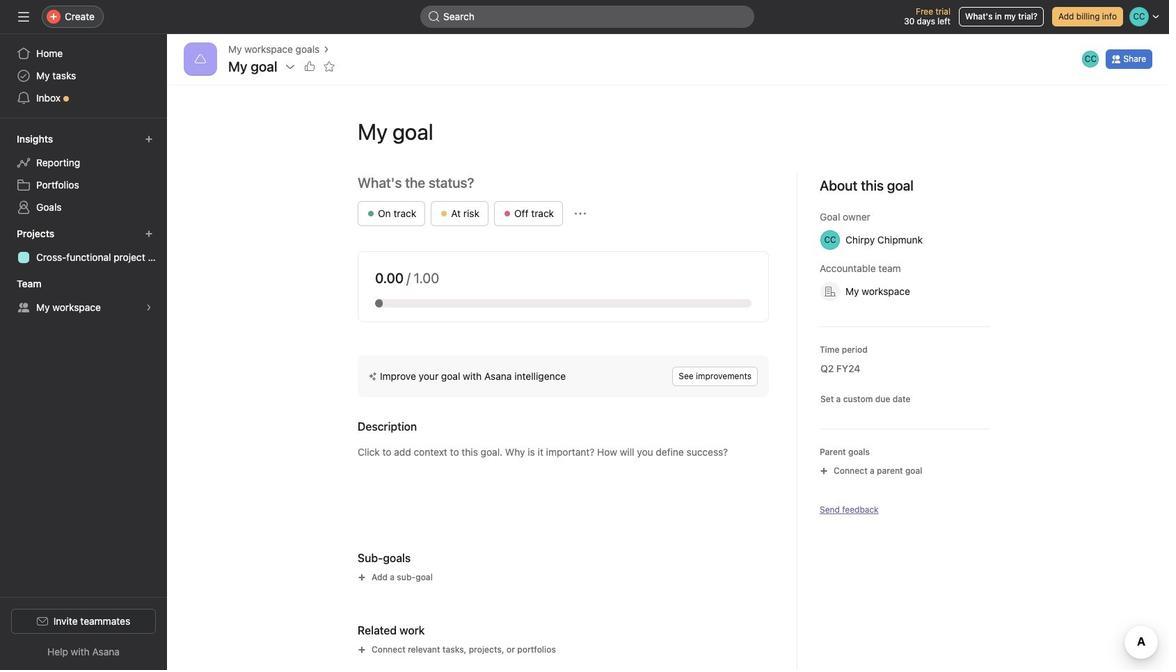 Task type: describe. For each thing, give the bounding box(es) containing it.
isinverse image
[[429, 11, 440, 22]]

Goal name text field
[[347, 106, 990, 157]]

cc image
[[1085, 51, 1097, 68]]

insights element
[[0, 127, 167, 221]]

projects element
[[0, 221, 167, 271]]



Task type: locate. For each thing, give the bounding box(es) containing it.
new insights image
[[145, 135, 153, 143]]

see details, my workspace image
[[145, 303, 153, 312]]

add to starred image
[[323, 61, 334, 72]]

new project or portfolio image
[[145, 230, 153, 238]]

0 likes. click to like this task image
[[304, 61, 315, 72]]

teams element
[[0, 271, 167, 322]]

show options image
[[284, 61, 295, 72]]

list box
[[420, 6, 754, 28]]

hide sidebar image
[[18, 11, 29, 22]]

global element
[[0, 34, 167, 118]]



Task type: vqa. For each thing, say whether or not it's contained in the screenshot.
Projects element
yes



